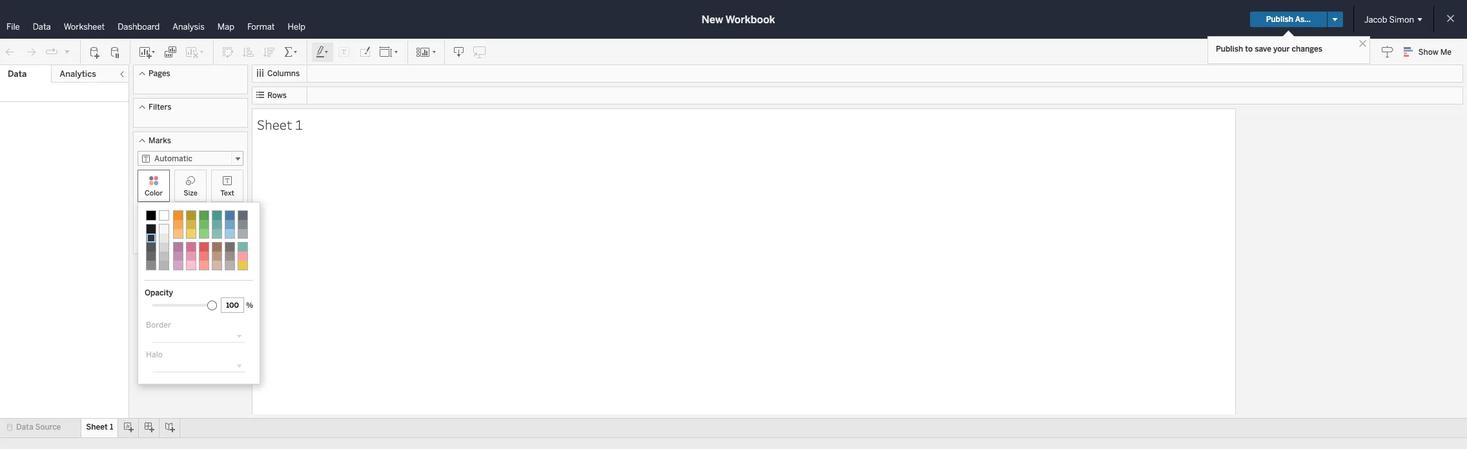 Task type: vqa. For each thing, say whether or not it's contained in the screenshot.
'to' to the left
no



Task type: describe. For each thing, give the bounding box(es) containing it.
clear sheet image
[[185, 46, 205, 58]]

undo image
[[4, 46, 17, 58]]

as...
[[1295, 15, 1311, 24]]

source
[[35, 423, 61, 432]]

0 vertical spatial data
[[33, 22, 51, 32]]

help
[[288, 22, 306, 32]]

0 vertical spatial sheet 1
[[257, 115, 303, 133]]

sort ascending image
[[242, 46, 255, 58]]

your
[[1274, 45, 1290, 54]]

1 vertical spatial 1
[[110, 423, 113, 432]]

publish as... button
[[1250, 12, 1327, 27]]

redo image
[[25, 46, 37, 58]]

show/hide cards image
[[416, 46, 437, 58]]

publish as...
[[1266, 15, 1311, 24]]

map
[[218, 22, 234, 32]]

replay animation image
[[63, 47, 71, 55]]

show me button
[[1398, 42, 1464, 62]]

tooltip
[[179, 225, 202, 234]]

sort descending image
[[263, 46, 276, 58]]

new
[[702, 13, 723, 26]]

publish for publish as...
[[1266, 15, 1294, 24]]

pause auto updates image
[[109, 46, 122, 58]]

file
[[6, 22, 20, 32]]

close image
[[1357, 37, 1369, 50]]

1 horizontal spatial sheet
[[257, 115, 292, 133]]

%
[[246, 302, 253, 310]]

dashboard
[[118, 22, 160, 32]]

me
[[1441, 48, 1452, 57]]

detail
[[144, 225, 163, 234]]

1 vertical spatial data
[[8, 69, 27, 79]]

pages
[[149, 69, 170, 78]]

swap rows and columns image
[[222, 46, 234, 58]]

new data source image
[[88, 46, 101, 58]]

jacob simon
[[1365, 15, 1415, 24]]



Task type: locate. For each thing, give the bounding box(es) containing it.
show me
[[1419, 48, 1452, 57]]

show
[[1419, 48, 1439, 57]]

sheet 1
[[257, 115, 303, 133], [86, 423, 113, 432]]

new workbook
[[702, 13, 775, 26]]

download image
[[453, 46, 466, 58]]

2 vertical spatial data
[[16, 423, 33, 432]]

None range field
[[152, 299, 217, 307]]

1 vertical spatial publish
[[1216, 45, 1244, 54]]

1 right source
[[110, 423, 113, 432]]

to
[[1246, 45, 1253, 54]]

changes
[[1292, 45, 1323, 54]]

publish for publish to save your changes
[[1216, 45, 1244, 54]]

data down undo image
[[8, 69, 27, 79]]

totals image
[[284, 46, 299, 58]]

1 horizontal spatial publish
[[1266, 15, 1294, 24]]

duplicate image
[[164, 46, 177, 58]]

publish to save your changes
[[1216, 45, 1323, 54]]

analysis
[[173, 22, 205, 32]]

1 vertical spatial sheet 1
[[86, 423, 113, 432]]

data
[[33, 22, 51, 32], [8, 69, 27, 79], [16, 423, 33, 432]]

show labels image
[[338, 46, 351, 58]]

marks
[[149, 136, 171, 145]]

publish inside publish as... 'button'
[[1266, 15, 1294, 24]]

data left source
[[16, 423, 33, 432]]

save
[[1255, 45, 1272, 54]]

collapse image
[[118, 70, 126, 78]]

fit image
[[379, 46, 400, 58]]

sheet down the rows
[[257, 115, 292, 133]]

1 down the columns
[[295, 115, 303, 133]]

0 horizontal spatial 1
[[110, 423, 113, 432]]

1
[[295, 115, 303, 133], [110, 423, 113, 432]]

simon
[[1390, 15, 1415, 24]]

jacob
[[1365, 15, 1388, 24]]

worksheet
[[64, 22, 105, 32]]

sheet
[[257, 115, 292, 133], [86, 423, 108, 432]]

publish left to
[[1216, 45, 1244, 54]]

rows
[[267, 91, 287, 100]]

size
[[184, 189, 198, 198]]

1 horizontal spatial 1
[[295, 115, 303, 133]]

1 horizontal spatial sheet 1
[[257, 115, 303, 133]]

new worksheet image
[[138, 46, 156, 58]]

highlight image
[[315, 46, 330, 58]]

publish left as...
[[1266, 15, 1294, 24]]

to use edit in desktop, save the workbook outside of personal space image
[[473, 46, 486, 58]]

analytics
[[60, 69, 96, 79]]

format workbook image
[[358, 46, 371, 58]]

0 vertical spatial 1
[[295, 115, 303, 133]]

publish
[[1266, 15, 1294, 24], [1216, 45, 1244, 54]]

0 vertical spatial sheet
[[257, 115, 292, 133]]

data source
[[16, 423, 61, 432]]

sheet right source
[[86, 423, 108, 432]]

data up replay animation icon
[[33, 22, 51, 32]]

columns
[[267, 69, 300, 78]]

text
[[220, 189, 234, 198]]

sheet 1 right source
[[86, 423, 113, 432]]

0 horizontal spatial sheet 1
[[86, 423, 113, 432]]

data guide image
[[1381, 45, 1394, 58]]

None text field
[[221, 298, 244, 313]]

filters
[[149, 103, 171, 112]]

0 horizontal spatial publish
[[1216, 45, 1244, 54]]

opacity
[[145, 289, 173, 298]]

0 vertical spatial publish
[[1266, 15, 1294, 24]]

sheet 1 down the rows
[[257, 115, 303, 133]]

0 horizontal spatial sheet
[[86, 423, 108, 432]]

1 vertical spatial sheet
[[86, 423, 108, 432]]

replay animation image
[[45, 46, 58, 58]]

workbook
[[726, 13, 775, 26]]

color
[[145, 189, 163, 198]]

format
[[247, 22, 275, 32]]



